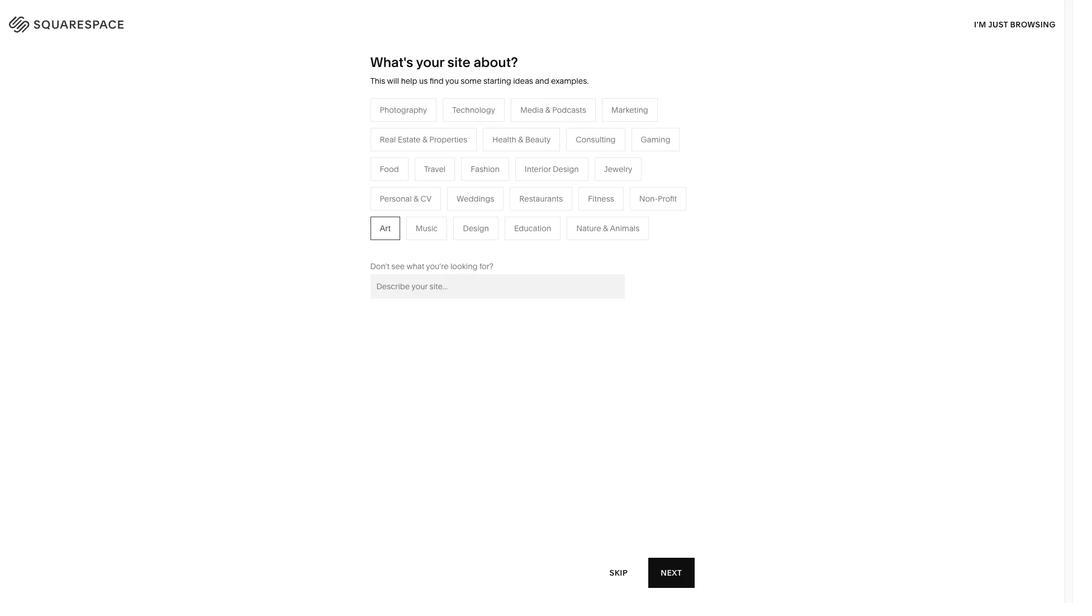 Task type: locate. For each thing, give the bounding box(es) containing it.
home & decor link
[[522, 155, 588, 165]]

fitness up nature & animals radio
[[588, 194, 614, 204]]

travel down real estate & properties option
[[405, 155, 426, 165]]

0 vertical spatial restaurants
[[405, 172, 448, 182]]

estate down music
[[423, 239, 445, 249]]

non-profit
[[639, 194, 677, 204]]

0 horizontal spatial podcasts
[[436, 189, 470, 199]]

degraw image
[[382, 382, 683, 604]]

0 horizontal spatial estate
[[398, 135, 420, 145]]

just
[[988, 19, 1008, 29]]

travel up media & podcasts link
[[424, 164, 446, 174]]

1 vertical spatial media
[[405, 189, 428, 199]]

media up events
[[405, 189, 428, 199]]

1 horizontal spatial weddings
[[457, 194, 494, 204]]

restaurants link
[[405, 172, 459, 182]]

profits
[[357, 206, 380, 216]]

1 vertical spatial restaurants
[[519, 194, 563, 204]]

travel link
[[405, 155, 437, 165]]

1 horizontal spatial animals
[[610, 223, 640, 233]]

degraw element
[[382, 382, 683, 604]]

0 vertical spatial nature
[[522, 172, 547, 182]]

real estate & properties up the travel link
[[380, 135, 467, 145]]

weddings link
[[405, 222, 453, 232]]

weddings down events link
[[405, 222, 442, 232]]

Photography radio
[[370, 98, 437, 122]]

0 vertical spatial media
[[520, 105, 543, 115]]

Real Estate & Properties radio
[[370, 128, 477, 151]]

1 horizontal spatial nature
[[576, 223, 601, 233]]

Media & Podcasts radio
[[511, 98, 596, 122]]

0 horizontal spatial media & podcasts
[[405, 189, 470, 199]]

nature & animals down fitness 'option'
[[576, 223, 640, 233]]

log             in
[[1022, 17, 1051, 28]]

0 horizontal spatial non-
[[338, 206, 357, 216]]

marketing
[[611, 105, 648, 115]]

fitness
[[522, 189, 549, 199], [588, 194, 614, 204]]

real estate & properties up you're at top left
[[405, 239, 492, 249]]

Health & Beauty radio
[[483, 128, 560, 151]]

real inside option
[[380, 135, 396, 145]]

0 vertical spatial weddings
[[457, 194, 494, 204]]

0 vertical spatial real estate & properties
[[380, 135, 467, 145]]

0 vertical spatial podcasts
[[552, 105, 586, 115]]

1 vertical spatial design
[[463, 223, 489, 233]]

properties inside option
[[429, 135, 467, 145]]

home
[[522, 155, 545, 165]]

1 horizontal spatial fitness
[[588, 194, 614, 204]]

1 horizontal spatial media & podcasts
[[520, 105, 586, 115]]

animals
[[556, 172, 586, 182], [610, 223, 640, 233]]

1 horizontal spatial design
[[553, 164, 579, 174]]

design inside interior design radio
[[553, 164, 579, 174]]

media & podcasts down restaurants link
[[405, 189, 470, 199]]

weddings up design radio
[[457, 194, 494, 204]]

Fitness radio
[[578, 187, 624, 211]]

non-
[[639, 194, 658, 204], [338, 206, 357, 216]]

restaurants inside option
[[519, 194, 563, 204]]

Design radio
[[453, 217, 498, 240]]

this
[[370, 76, 385, 86]]

nature & animals down home & decor link
[[522, 172, 586, 182]]

properties
[[429, 135, 467, 145], [454, 239, 492, 249]]

0 vertical spatial real
[[380, 135, 396, 145]]

interior design
[[525, 164, 579, 174]]

podcasts down restaurants link
[[436, 189, 470, 199]]

properties up travel option
[[429, 135, 467, 145]]

real up the food option
[[380, 135, 396, 145]]

0 horizontal spatial animals
[[556, 172, 586, 182]]

log             in link
[[1022, 17, 1051, 28]]

help
[[401, 76, 417, 86]]

media & podcasts down and
[[520, 105, 586, 115]]

estate
[[398, 135, 420, 145], [423, 239, 445, 249]]

1 horizontal spatial real
[[405, 239, 421, 249]]

consulting
[[576, 135, 616, 145]]

1 horizontal spatial media
[[520, 105, 543, 115]]

0 vertical spatial media & podcasts
[[520, 105, 586, 115]]

squarespace logo image
[[22, 13, 146, 31]]

0 vertical spatial properties
[[429, 135, 467, 145]]

design inside design radio
[[463, 223, 489, 233]]

0 vertical spatial design
[[553, 164, 579, 174]]

restaurants down nature & animals link
[[519, 194, 563, 204]]

what's
[[370, 54, 413, 70]]

design
[[553, 164, 579, 174], [463, 223, 489, 233]]

your
[[416, 54, 444, 70]]

skip
[[610, 568, 628, 578]]

animals down fitness 'option'
[[610, 223, 640, 233]]

0 horizontal spatial design
[[463, 223, 489, 233]]

real estate & properties
[[380, 135, 467, 145], [405, 239, 492, 249]]

media & podcasts
[[520, 105, 586, 115], [405, 189, 470, 199]]

nature inside radio
[[576, 223, 601, 233]]

podcasts
[[552, 105, 586, 115], [436, 189, 470, 199]]

about?
[[474, 54, 518, 70]]

fitness down interior
[[522, 189, 549, 199]]

you
[[445, 76, 459, 86]]

Food radio
[[370, 157, 408, 181]]

travel inside option
[[424, 164, 446, 174]]

nature
[[522, 172, 547, 182], [576, 223, 601, 233]]

real
[[380, 135, 396, 145], [405, 239, 421, 249]]

properties up looking at the top of page
[[454, 239, 492, 249]]

find
[[430, 76, 444, 86]]

0 horizontal spatial nature
[[522, 172, 547, 182]]

in
[[1042, 17, 1051, 28]]

nature & animals
[[522, 172, 586, 182], [576, 223, 640, 233]]

non- down jewelry "radio"
[[639, 194, 658, 204]]

weddings inside 'radio'
[[457, 194, 494, 204]]

what's your site about? this will help us find you some starting ideas and examples.
[[370, 54, 589, 86]]

real estate & properties link
[[405, 239, 503, 249]]

what
[[407, 261, 424, 272]]

you're
[[426, 261, 449, 272]]

us
[[419, 76, 428, 86]]

media
[[520, 105, 543, 115], [405, 189, 428, 199]]

Education radio
[[505, 217, 561, 240]]

nature down home
[[522, 172, 547, 182]]

restaurants down the travel link
[[405, 172, 448, 182]]

1 vertical spatial podcasts
[[436, 189, 470, 199]]

1 vertical spatial animals
[[610, 223, 640, 233]]

ideas
[[513, 76, 533, 86]]

log
[[1022, 17, 1040, 28]]

Art radio
[[370, 217, 400, 240]]

will
[[387, 76, 399, 86]]

0 vertical spatial nature & animals
[[522, 172, 586, 182]]

nature down fitness 'option'
[[576, 223, 601, 233]]

nature & animals inside radio
[[576, 223, 640, 233]]

travel
[[405, 155, 426, 165], [424, 164, 446, 174]]

1 horizontal spatial estate
[[423, 239, 445, 249]]

1 vertical spatial estate
[[423, 239, 445, 249]]

1 vertical spatial weddings
[[405, 222, 442, 232]]

next button
[[648, 558, 694, 588]]

non- right community
[[338, 206, 357, 216]]

Fashion radio
[[461, 157, 509, 181]]

jewelry
[[604, 164, 632, 174]]

0 horizontal spatial weddings
[[405, 222, 442, 232]]

Travel radio
[[415, 157, 455, 181]]

podcasts down "examples."
[[552, 105, 586, 115]]

real down music
[[405, 239, 421, 249]]

looking
[[450, 261, 478, 272]]

0 vertical spatial non-
[[639, 194, 658, 204]]

restaurants
[[405, 172, 448, 182], [519, 194, 563, 204]]

animals down decor
[[556, 172, 586, 182]]

estate up the travel link
[[398, 135, 420, 145]]

0 vertical spatial estate
[[398, 135, 420, 145]]

1 vertical spatial nature & animals
[[576, 223, 640, 233]]

Weddings radio
[[447, 187, 504, 211]]

0 horizontal spatial real
[[380, 135, 396, 145]]

1 vertical spatial real
[[405, 239, 421, 249]]

1 horizontal spatial non-
[[639, 194, 658, 204]]

1 horizontal spatial podcasts
[[552, 105, 586, 115]]

& inside nature & animals radio
[[603, 223, 608, 233]]

estate inside option
[[398, 135, 420, 145]]

&
[[545, 105, 550, 115], [422, 135, 427, 145], [518, 135, 523, 145], [547, 155, 552, 165], [549, 172, 554, 182], [430, 189, 435, 199], [414, 194, 419, 204], [331, 206, 336, 216], [603, 223, 608, 233], [447, 239, 452, 249]]

1 vertical spatial nature
[[576, 223, 601, 233]]

weddings
[[457, 194, 494, 204], [405, 222, 442, 232]]

Marketing radio
[[602, 98, 658, 122]]

community
[[287, 206, 329, 216]]

Restaurants radio
[[510, 187, 572, 211]]

events
[[405, 206, 429, 216]]

real estate & properties inside option
[[380, 135, 467, 145]]

1 horizontal spatial restaurants
[[519, 194, 563, 204]]

i'm just browsing
[[974, 19, 1056, 29]]

cv
[[421, 194, 432, 204]]

Consulting radio
[[566, 128, 625, 151]]

media up the beauty
[[520, 105, 543, 115]]

1 vertical spatial media & podcasts
[[405, 189, 470, 199]]



Task type: describe. For each thing, give the bounding box(es) containing it.
site
[[447, 54, 470, 70]]

1 vertical spatial real estate & properties
[[405, 239, 492, 249]]

browsing
[[1010, 19, 1056, 29]]

skip button
[[597, 558, 640, 589]]

& inside real estate & properties option
[[422, 135, 427, 145]]

& inside health & beauty option
[[518, 135, 523, 145]]

photography
[[380, 105, 427, 115]]

some
[[461, 76, 482, 86]]

don't see what you're looking for?
[[370, 261, 493, 272]]

personal & cv
[[380, 194, 432, 204]]

0 horizontal spatial restaurants
[[405, 172, 448, 182]]

profit
[[658, 194, 677, 204]]

Interior Design radio
[[515, 157, 588, 181]]

community & non-profits
[[287, 206, 380, 216]]

education
[[514, 223, 551, 233]]

examples.
[[551, 76, 589, 86]]

food
[[380, 164, 399, 174]]

interior
[[525, 164, 551, 174]]

podcasts inside radio
[[552, 105, 586, 115]]

art
[[380, 223, 391, 233]]

music
[[416, 223, 438, 233]]

& inside personal & cv option
[[414, 194, 419, 204]]

media inside radio
[[520, 105, 543, 115]]

1 vertical spatial properties
[[454, 239, 492, 249]]

animals inside nature & animals radio
[[610, 223, 640, 233]]

starting
[[483, 76, 511, 86]]

1 vertical spatial non-
[[338, 206, 357, 216]]

fashion
[[471, 164, 500, 174]]

personal
[[380, 194, 412, 204]]

community & non-profits link
[[287, 206, 391, 216]]

non- inside radio
[[639, 194, 658, 204]]

decor
[[554, 155, 577, 165]]

Jewelry radio
[[594, 157, 642, 181]]

squarespace logo link
[[22, 13, 228, 31]]

events link
[[405, 206, 440, 216]]

i'm just browsing link
[[974, 9, 1056, 40]]

Don't see what you're looking for? field
[[370, 274, 625, 299]]

health & beauty
[[492, 135, 551, 145]]

for?
[[480, 261, 493, 272]]

see
[[391, 261, 405, 272]]

media & podcasts link
[[405, 189, 481, 199]]

Music radio
[[406, 217, 447, 240]]

Technology radio
[[443, 98, 505, 122]]

technology
[[452, 105, 495, 115]]

beauty
[[525, 135, 551, 145]]

media & podcasts inside radio
[[520, 105, 586, 115]]

health
[[492, 135, 516, 145]]

home & decor
[[522, 155, 577, 165]]

fitness link
[[522, 189, 560, 199]]

& inside media & podcasts radio
[[545, 105, 550, 115]]

and
[[535, 76, 549, 86]]

Non-Profit radio
[[630, 187, 686, 211]]

next
[[661, 568, 682, 578]]

don't
[[370, 261, 390, 272]]

0 vertical spatial animals
[[556, 172, 586, 182]]

i'm
[[974, 19, 986, 29]]

0 horizontal spatial fitness
[[522, 189, 549, 199]]

Gaming radio
[[631, 128, 680, 151]]

fitness inside 'option'
[[588, 194, 614, 204]]

Nature & Animals radio
[[567, 217, 649, 240]]

0 horizontal spatial media
[[405, 189, 428, 199]]

nature & animals link
[[522, 172, 597, 182]]

Personal & CV radio
[[370, 187, 441, 211]]

gaming
[[641, 135, 670, 145]]



Task type: vqa. For each thing, say whether or not it's contained in the screenshot.
fashion
yes



